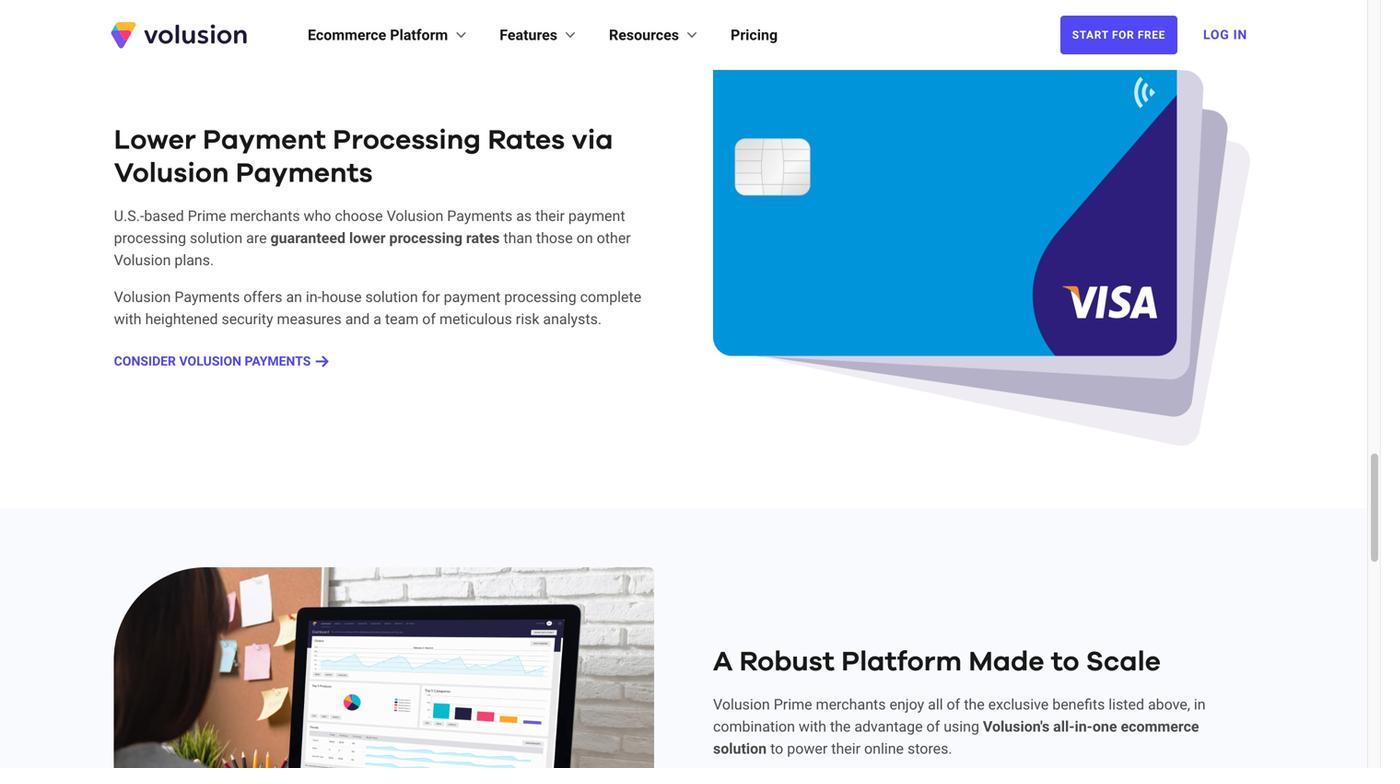 Task type: locate. For each thing, give the bounding box(es) containing it.
1 horizontal spatial payment
[[569, 208, 626, 225]]

payments up who at the top of the page
[[236, 160, 373, 188]]

0 vertical spatial their
[[536, 208, 565, 225]]

volusion inside 'than those on other volusion plans.'
[[114, 252, 171, 269]]

merchants inside u.s.-based prime merchants who choose volusion payments as their payment processing solution are
[[230, 208, 300, 225]]

volusion prime merchants enjoy all of the exclusive benefits listed above, in combination with the advantage of using
[[714, 696, 1206, 736]]

features button
[[500, 24, 580, 46]]

0 vertical spatial to
[[1052, 649, 1080, 677]]

team
[[385, 311, 419, 328]]

volusion inside "lower payment processing rates via volusion payments"
[[114, 160, 229, 188]]

1 vertical spatial payment
[[444, 289, 501, 306]]

1 horizontal spatial platform
[[842, 649, 962, 677]]

in
[[1234, 27, 1248, 42]]

processing inside volusion payments offers an in-house solution for payment processing complete with heightened security measures and a team of meticulous risk analysts.
[[505, 289, 577, 306]]

processing
[[114, 230, 186, 247], [390, 230, 463, 247], [505, 289, 577, 306]]

solution inside volusion payments offers an in-house solution for payment processing complete with heightened security measures and a team of meticulous risk analysts.
[[366, 289, 418, 306]]

u.s.-based prime merchants who choose volusion payments as their payment processing solution are
[[114, 208, 626, 247]]

platform right the ecommerce
[[390, 26, 448, 44]]

their left online on the bottom
[[832, 741, 861, 758]]

1 vertical spatial merchants
[[816, 696, 886, 714]]

volusion's all-in-one ecommerce solution
[[714, 719, 1200, 758]]

rates
[[466, 230, 500, 247]]

volusion up guaranteed lower processing rates
[[387, 208, 444, 225]]

1 horizontal spatial in-
[[1075, 719, 1093, 736]]

prime right based in the top of the page
[[188, 208, 226, 225]]

of inside volusion payments offers an in-house solution for payment processing complete with heightened security measures and a team of meticulous risk analysts.
[[423, 311, 436, 328]]

0 horizontal spatial processing
[[114, 230, 186, 247]]

volusion
[[114, 160, 229, 188], [387, 208, 444, 225], [114, 252, 171, 269], [114, 289, 171, 306], [714, 696, 770, 714]]

0 horizontal spatial platform
[[390, 26, 448, 44]]

2 horizontal spatial solution
[[714, 741, 767, 758]]

above,
[[1149, 696, 1191, 714]]

ecommerce platform
[[308, 26, 448, 44]]

0 horizontal spatial solution
[[190, 230, 243, 247]]

prime down robust at the bottom of the page
[[774, 696, 813, 714]]

0 horizontal spatial of
[[423, 311, 436, 328]]

online
[[865, 741, 904, 758]]

1 vertical spatial to
[[771, 741, 784, 758]]

payment inside volusion payments offers an in-house solution for payment processing complete with heightened security measures and a team of meticulous risk analysts.
[[444, 289, 501, 306]]

1 vertical spatial the
[[830, 719, 851, 736]]

with inside volusion payments offers an in-house solution for payment processing complete with heightened security measures and a team of meticulous risk analysts.
[[114, 311, 142, 328]]

advantage
[[855, 719, 923, 736]]

start for free link
[[1061, 16, 1178, 54]]

1 vertical spatial platform
[[842, 649, 962, 677]]

consider
[[114, 354, 176, 369]]

1 vertical spatial payments
[[447, 208, 513, 225]]

stores.
[[908, 741, 953, 758]]

volusion up combination
[[714, 696, 770, 714]]

resources button
[[609, 24, 702, 46]]

0 vertical spatial payments
[[236, 160, 373, 188]]

consider volusion payments link
[[114, 353, 329, 371]]

a robust platform made to scale
[[714, 649, 1162, 677]]

1 horizontal spatial solution
[[366, 289, 418, 306]]

lower payment processing rates via volusion payments
[[114, 127, 614, 188]]

volusion down lower
[[114, 160, 229, 188]]

pricing link
[[731, 24, 778, 46]]

analysts.
[[543, 311, 602, 328]]

payment
[[569, 208, 626, 225], [444, 289, 501, 306]]

processing up risk
[[505, 289, 577, 306]]

volusion inside volusion payments offers an in-house solution for payment processing complete with heightened security measures and a team of meticulous risk analysts.
[[114, 289, 171, 306]]

robust
[[740, 649, 835, 677]]

in- inside volusion's all-in-one ecommerce solution
[[1075, 719, 1093, 736]]

1 horizontal spatial with
[[799, 719, 827, 736]]

1 horizontal spatial their
[[832, 741, 861, 758]]

log in
[[1204, 27, 1248, 42]]

of down all
[[927, 719, 941, 736]]

security
[[222, 311, 273, 328]]

offers
[[244, 289, 283, 306]]

0 vertical spatial payment
[[569, 208, 626, 225]]

in- down benefits
[[1075, 719, 1093, 736]]

to
[[1052, 649, 1080, 677], [771, 741, 784, 758]]

benefits
[[1053, 696, 1106, 714]]

u.s.-
[[114, 208, 144, 225]]

platform
[[390, 26, 448, 44], [842, 649, 962, 677]]

0 horizontal spatial their
[[536, 208, 565, 225]]

prime inside u.s.-based prime merchants who choose volusion payments as their payment processing solution are
[[188, 208, 226, 225]]

their
[[536, 208, 565, 225], [832, 741, 861, 758]]

payment inside u.s.-based prime merchants who choose volusion payments as their payment processing solution are
[[569, 208, 626, 225]]

0 horizontal spatial to
[[771, 741, 784, 758]]

0 vertical spatial with
[[114, 311, 142, 328]]

to up benefits
[[1052, 649, 1080, 677]]

2 horizontal spatial of
[[947, 696, 961, 714]]

volusion up heightened
[[114, 289, 171, 306]]

2 horizontal spatial processing
[[505, 289, 577, 306]]

2 vertical spatial payments
[[175, 289, 240, 306]]

solution down combination
[[714, 741, 767, 758]]

1 vertical spatial with
[[799, 719, 827, 736]]

0 vertical spatial of
[[423, 311, 436, 328]]

1 horizontal spatial prime
[[774, 696, 813, 714]]

with
[[114, 311, 142, 328], [799, 719, 827, 736]]

1 vertical spatial solution
[[366, 289, 418, 306]]

processing inside u.s.-based prime merchants who choose volusion payments as their payment processing solution are
[[114, 230, 186, 247]]

their up those
[[536, 208, 565, 225]]

solution up the 'team' at the left of page
[[366, 289, 418, 306]]

merchants
[[230, 208, 300, 225], [816, 696, 886, 714]]

in- right an
[[306, 289, 322, 306]]

of right all
[[947, 696, 961, 714]]

1 horizontal spatial processing
[[390, 230, 463, 247]]

are
[[246, 230, 267, 247]]

payments
[[236, 160, 373, 188], [447, 208, 513, 225], [175, 289, 240, 306]]

solution
[[190, 230, 243, 247], [366, 289, 418, 306], [714, 741, 767, 758]]

2 vertical spatial of
[[927, 719, 941, 736]]

0 horizontal spatial prime
[[188, 208, 226, 225]]

of down the for
[[423, 311, 436, 328]]

plans.
[[175, 252, 214, 269]]

payments up the 'rates'
[[447, 208, 513, 225]]

in-
[[306, 289, 322, 306], [1075, 719, 1093, 736]]

an
[[286, 289, 302, 306]]

volusion down "u.s.-"
[[114, 252, 171, 269]]

1 horizontal spatial merchants
[[816, 696, 886, 714]]

payments up heightened
[[175, 289, 240, 306]]

1 vertical spatial of
[[947, 696, 961, 714]]

1 vertical spatial in-
[[1075, 719, 1093, 736]]

0 horizontal spatial payment
[[444, 289, 501, 306]]

solution up plans.
[[190, 230, 243, 247]]

resources
[[609, 26, 679, 44]]

start for free
[[1073, 29, 1166, 41]]

solution inside u.s.-based prime merchants who choose volusion payments as their payment processing solution are
[[190, 230, 243, 247]]

the
[[965, 696, 985, 714], [830, 719, 851, 736]]

payment up the on
[[569, 208, 626, 225]]

0 vertical spatial prime
[[188, 208, 226, 225]]

payment up the meticulous
[[444, 289, 501, 306]]

processing down based in the top of the page
[[114, 230, 186, 247]]

of
[[423, 311, 436, 328], [947, 696, 961, 714], [927, 719, 941, 736]]

0 horizontal spatial merchants
[[230, 208, 300, 225]]

volusion payments offers an in-house solution for payment processing complete with heightened security measures and a team of meticulous risk analysts.
[[114, 289, 642, 328]]

in- inside volusion payments offers an in-house solution for payment processing complete with heightened security measures and a team of meticulous risk analysts.
[[306, 289, 322, 306]]

all
[[928, 696, 944, 714]]

0 vertical spatial merchants
[[230, 208, 300, 225]]

0 horizontal spatial with
[[114, 311, 142, 328]]

than
[[504, 230, 533, 247]]

merchants up advantage
[[816, 696, 886, 714]]

payments inside u.s.-based prime merchants who choose volusion payments as their payment processing solution are
[[447, 208, 513, 225]]

volusion inside volusion prime merchants enjoy all of the exclusive benefits listed above, in combination with the advantage of using
[[714, 696, 770, 714]]

via
[[572, 127, 614, 155]]

platform up enjoy
[[842, 649, 962, 677]]

2 vertical spatial solution
[[714, 741, 767, 758]]

0 vertical spatial solution
[[190, 230, 243, 247]]

a
[[374, 311, 382, 328]]

0 vertical spatial in-
[[306, 289, 322, 306]]

0 vertical spatial the
[[965, 696, 985, 714]]

solution inside volusion's all-in-one ecommerce solution
[[714, 741, 767, 758]]

consider volusion payments
[[114, 354, 311, 369]]

ecommerce platform button
[[308, 24, 470, 46]]

processing left the 'rates'
[[390, 230, 463, 247]]

0 horizontal spatial the
[[830, 719, 851, 736]]

prime
[[188, 208, 226, 225], [774, 696, 813, 714]]

all-
[[1054, 719, 1075, 736]]

for
[[422, 289, 440, 306]]

1 horizontal spatial of
[[927, 719, 941, 736]]

with up power
[[799, 719, 827, 736]]

merchants up are
[[230, 208, 300, 225]]

1 vertical spatial prime
[[774, 696, 813, 714]]

0 vertical spatial platform
[[390, 26, 448, 44]]

to left power
[[771, 741, 784, 758]]

the up 'to power their online stores.'
[[830, 719, 851, 736]]

as
[[516, 208, 532, 225]]

the up using
[[965, 696, 985, 714]]

0 horizontal spatial in-
[[306, 289, 322, 306]]

with up consider
[[114, 311, 142, 328]]



Task type: vqa. For each thing, say whether or not it's contained in the screenshot.
complete
yes



Task type: describe. For each thing, give the bounding box(es) containing it.
prime inside volusion prime merchants enjoy all of the exclusive benefits listed above, in combination with the advantage of using
[[774, 696, 813, 714]]

power
[[788, 741, 828, 758]]

using
[[944, 719, 980, 736]]

choose
[[335, 208, 383, 225]]

complete
[[580, 289, 642, 306]]

processing
[[333, 127, 481, 155]]

enjoy
[[890, 696, 925, 714]]

free
[[1138, 29, 1166, 41]]

scale
[[1087, 649, 1162, 677]]

those
[[536, 230, 573, 247]]

meticulous
[[440, 311, 512, 328]]

ecommerce
[[308, 26, 387, 44]]

other
[[597, 230, 631, 247]]

payments inside "lower payment processing rates via volusion payments"
[[236, 160, 373, 188]]

start
[[1073, 29, 1109, 41]]

payments inside volusion payments offers an in-house solution for payment processing complete with heightened security measures and a team of meticulous risk analysts.
[[175, 289, 240, 306]]

listed
[[1109, 696, 1145, 714]]

volusion's
[[984, 719, 1050, 736]]

guaranteed
[[271, 230, 346, 247]]

house
[[322, 289, 362, 306]]

heightened
[[145, 311, 218, 328]]

rates
[[488, 127, 565, 155]]

who
[[304, 208, 331, 225]]

on
[[577, 230, 593, 247]]

measures
[[277, 311, 342, 328]]

1 vertical spatial their
[[832, 741, 861, 758]]

pricing
[[731, 26, 778, 44]]

payment
[[203, 127, 326, 155]]

features
[[500, 26, 558, 44]]

1 horizontal spatial to
[[1052, 649, 1080, 677]]

one
[[1093, 719, 1118, 736]]

guaranteed lower processing rates
[[271, 230, 500, 247]]

log
[[1204, 27, 1230, 42]]

exclusive
[[989, 696, 1049, 714]]

platform inside dropdown button
[[390, 26, 448, 44]]

1 horizontal spatial the
[[965, 696, 985, 714]]

in
[[1195, 696, 1206, 714]]

payments
[[245, 354, 311, 369]]

their inside u.s.-based prime merchants who choose volusion payments as their payment processing solution are
[[536, 208, 565, 225]]

volusion inside u.s.-based prime merchants who choose volusion payments as their payment processing solution are
[[387, 208, 444, 225]]

to power their online stores.
[[767, 741, 953, 758]]

log in link
[[1193, 15, 1259, 55]]

and
[[345, 311, 370, 328]]

lower
[[114, 127, 196, 155]]

merchants inside volusion prime merchants enjoy all of the exclusive benefits listed above, in combination with the advantage of using
[[816, 696, 886, 714]]

made
[[969, 649, 1045, 677]]

with inside volusion prime merchants enjoy all of the exclusive benefits listed above, in combination with the advantage of using
[[799, 719, 827, 736]]

combination
[[714, 719, 796, 736]]

for
[[1113, 29, 1135, 41]]

lower
[[349, 230, 386, 247]]

ecommerce
[[1122, 719, 1200, 736]]

volusion
[[179, 354, 242, 369]]

a
[[714, 649, 733, 677]]

than those on other volusion plans.
[[114, 230, 631, 269]]

risk
[[516, 311, 540, 328]]

based
[[144, 208, 184, 225]]



